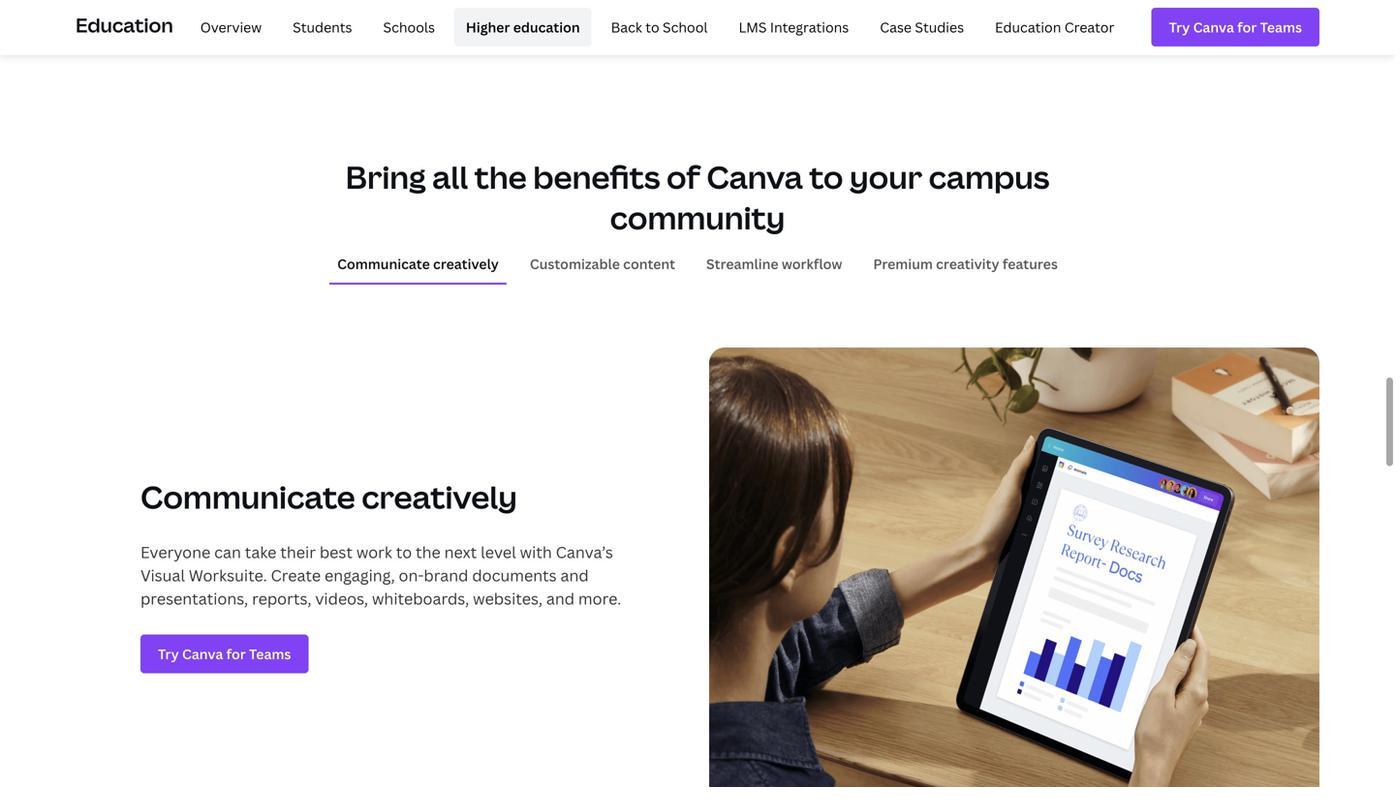 Task type: locate. For each thing, give the bounding box(es) containing it.
1 vertical spatial to
[[809, 156, 843, 198]]

0 vertical spatial to
[[646, 18, 659, 36]]

canva
[[707, 156, 803, 198]]

level
[[481, 542, 516, 563]]

1 horizontal spatial education
[[995, 18, 1061, 36]]

canva docs template image
[[709, 348, 1320, 788]]

1 vertical spatial communicate creatively
[[140, 476, 517, 519]]

0 horizontal spatial the
[[416, 542, 441, 563]]

case studies
[[880, 18, 964, 36]]

communicate
[[337, 255, 430, 273], [140, 476, 355, 519]]

videos,
[[315, 589, 368, 610]]

0 vertical spatial creatively
[[433, 255, 499, 273]]

and
[[560, 566, 589, 586], [546, 589, 575, 610]]

communicate creatively
[[337, 255, 499, 273], [140, 476, 517, 519]]

creatively down all
[[433, 255, 499, 273]]

students
[[293, 18, 352, 36]]

communicate down bring
[[337, 255, 430, 273]]

on-
[[399, 566, 424, 586]]

the
[[474, 156, 527, 198], [416, 542, 441, 563]]

1 vertical spatial and
[[546, 589, 575, 610]]

1 vertical spatial communicate
[[140, 476, 355, 519]]

2 horizontal spatial to
[[809, 156, 843, 198]]

content
[[623, 255, 675, 273]]

creatively up "next"
[[362, 476, 517, 519]]

everyone can take their best work to the next level with canva's visual worksuite. create engaging, on-brand documents and presentations, reports, videos, whiteboards, websites, and more.
[[140, 542, 621, 610]]

1 horizontal spatial the
[[474, 156, 527, 198]]

to
[[646, 18, 659, 36], [809, 156, 843, 198], [396, 542, 412, 563]]

0 horizontal spatial to
[[396, 542, 412, 563]]

education creator link
[[983, 8, 1126, 47]]

communicate up the take
[[140, 476, 355, 519]]

higher education link
[[454, 8, 592, 47]]

engaging,
[[325, 566, 395, 586]]

2 vertical spatial to
[[396, 542, 412, 563]]

education creator
[[995, 18, 1115, 36]]

communicate creatively up best
[[140, 476, 517, 519]]

education for education creator
[[995, 18, 1061, 36]]

case
[[880, 18, 912, 36]]

menu bar
[[181, 8, 1126, 47]]

premium creativity features
[[873, 255, 1058, 273]]

campus
[[929, 156, 1050, 198]]

and left more.
[[546, 589, 575, 610]]

1 vertical spatial creatively
[[362, 476, 517, 519]]

streamline workflow button
[[699, 245, 850, 283]]

more.
[[578, 589, 621, 610]]

to inside "link"
[[646, 18, 659, 36]]

to for level
[[396, 542, 412, 563]]

0 vertical spatial communicate
[[337, 255, 430, 273]]

0 horizontal spatial education
[[76, 11, 173, 38]]

the inside bring all the benefits of canva to your campus community
[[474, 156, 527, 198]]

to right back
[[646, 18, 659, 36]]

1 horizontal spatial to
[[646, 18, 659, 36]]

menu bar containing overview
[[181, 8, 1126, 47]]

0 vertical spatial the
[[474, 156, 527, 198]]

higher
[[466, 18, 510, 36]]

overview
[[200, 18, 262, 36]]

creativity
[[936, 255, 999, 273]]

to inside bring all the benefits of canva to your campus community
[[809, 156, 843, 198]]

communicate creatively inside button
[[337, 255, 499, 273]]

whiteboards,
[[372, 589, 469, 610]]

of
[[667, 156, 700, 198]]

benefits
[[533, 156, 660, 198]]

school
[[663, 18, 708, 36]]

to inside the everyone can take their best work to the next level with canva's visual worksuite. create engaging, on-brand documents and presentations, reports, videos, whiteboards, websites, and more.
[[396, 542, 412, 563]]

the up "on-"
[[416, 542, 441, 563]]

0 vertical spatial communicate creatively
[[337, 255, 499, 273]]

education
[[76, 11, 173, 38], [995, 18, 1061, 36]]

education
[[513, 18, 580, 36]]

studies
[[915, 18, 964, 36]]

integrations
[[770, 18, 849, 36]]

education for education
[[76, 11, 173, 38]]

lms integrations link
[[727, 8, 861, 47]]

education inside menu bar
[[995, 18, 1061, 36]]

to up "on-"
[[396, 542, 412, 563]]

overview link
[[189, 8, 273, 47]]

to left your
[[809, 156, 843, 198]]

the right all
[[474, 156, 527, 198]]

the inside the everyone can take their best work to the next level with canva's visual worksuite. create engaging, on-brand documents and presentations, reports, videos, whiteboards, websites, and more.
[[416, 542, 441, 563]]

websites,
[[473, 589, 543, 610]]

and down canva's
[[560, 566, 589, 586]]

lms
[[739, 18, 767, 36]]

creatively
[[433, 255, 499, 273], [362, 476, 517, 519]]

communicate creatively down all
[[337, 255, 499, 273]]

1 vertical spatial the
[[416, 542, 441, 563]]



Task type: vqa. For each thing, say whether or not it's contained in the screenshot.
the within the everyone can take their best work to the next level with canva's visual worksuite. create engaging, on-brand documents and presentations, reports, videos, whiteboards, websites, and more.
yes



Task type: describe. For each thing, give the bounding box(es) containing it.
brand
[[424, 566, 468, 586]]

documents
[[472, 566, 557, 586]]

0 vertical spatial and
[[560, 566, 589, 586]]

back to school link
[[599, 8, 719, 47]]

bring
[[346, 156, 426, 198]]

canva's
[[556, 542, 613, 563]]

workflow
[[782, 255, 842, 273]]

streamline workflow
[[706, 255, 842, 273]]

work
[[356, 542, 392, 563]]

back to school
[[611, 18, 708, 36]]

customizable content
[[530, 255, 675, 273]]

all
[[432, 156, 468, 198]]

can
[[214, 542, 241, 563]]

best
[[320, 542, 353, 563]]

menu bar inside education element
[[181, 8, 1126, 47]]

back
[[611, 18, 642, 36]]

premium
[[873, 255, 933, 273]]

schools
[[383, 18, 435, 36]]

premium creativity features button
[[866, 245, 1066, 283]]

your
[[850, 156, 923, 198]]

higher education
[[466, 18, 580, 36]]

visual
[[140, 566, 185, 586]]

streamline
[[706, 255, 779, 273]]

next
[[444, 542, 477, 563]]

take
[[245, 542, 277, 563]]

their
[[280, 542, 316, 563]]

creatively inside button
[[433, 255, 499, 273]]

presentations,
[[140, 589, 248, 610]]

schools link
[[372, 8, 447, 47]]

bring all the benefits of canva to your campus community
[[346, 156, 1050, 239]]

community
[[610, 196, 785, 239]]

creator
[[1065, 18, 1115, 36]]

lms integrations
[[739, 18, 849, 36]]

with
[[520, 542, 552, 563]]

education element
[[76, 0, 1320, 54]]

students link
[[281, 8, 364, 47]]

worksuite.
[[189, 566, 267, 586]]

communicate inside communicate creatively button
[[337, 255, 430, 273]]

everyone
[[140, 542, 210, 563]]

case studies link
[[868, 8, 976, 47]]

customizable content button
[[522, 245, 683, 283]]

features
[[1003, 255, 1058, 273]]

create
[[271, 566, 321, 586]]

reports,
[[252, 589, 311, 610]]

to for community
[[809, 156, 843, 198]]

customizable
[[530, 255, 620, 273]]

communicate creatively button
[[330, 245, 507, 283]]



